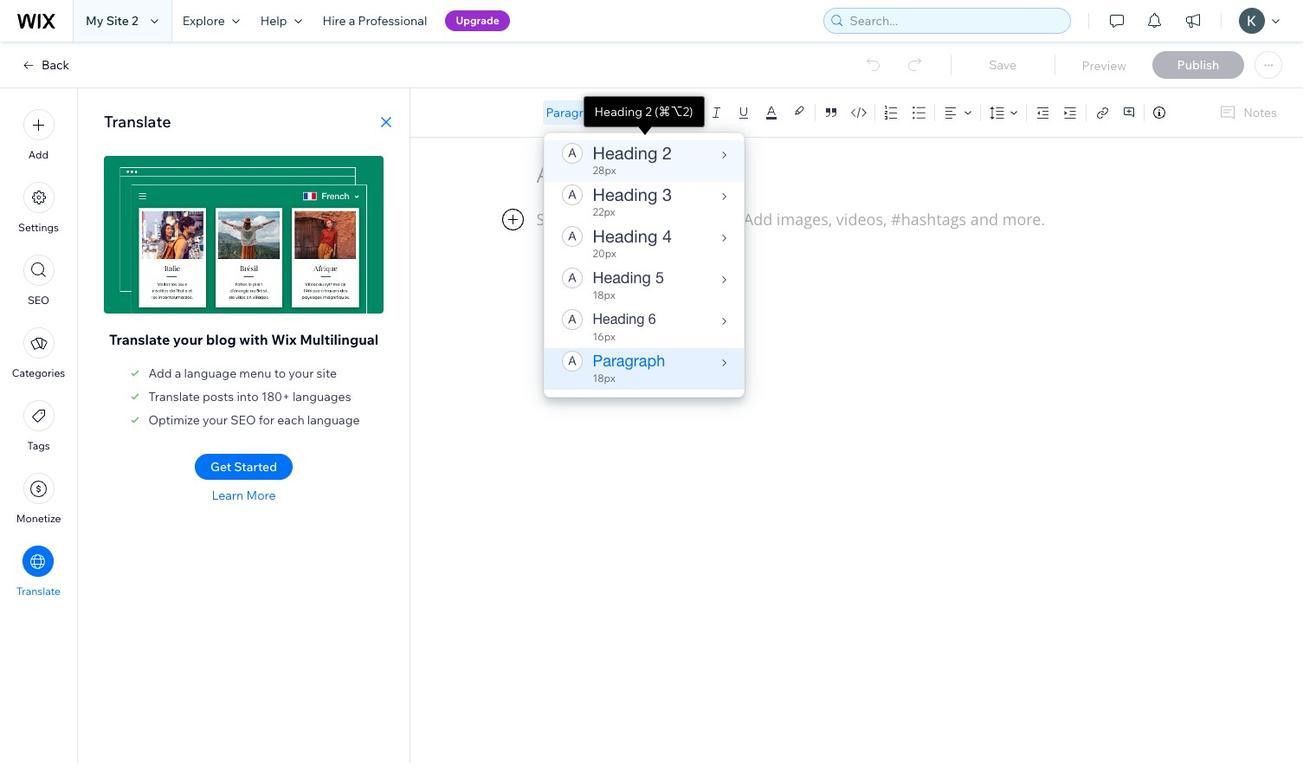 Task type: locate. For each thing, give the bounding box(es) containing it.
monetize button
[[16, 473, 61, 525]]

upgrade button
[[446, 10, 510, 31]]

1 vertical spatial language
[[307, 412, 360, 428]]

back button
[[21, 57, 69, 73]]

group image left heading 3
[[562, 184, 583, 205]]

wix
[[271, 331, 297, 348]]

seo inside 'button'
[[28, 294, 49, 307]]

hire
[[323, 13, 346, 29]]

09 icons / 05 xlarge48 / 07 arrow / 01 arrow right image for 3
[[722, 193, 726, 200]]

group image
[[562, 143, 583, 163], [562, 184, 583, 205], [562, 226, 583, 246], [562, 267, 583, 288], [562, 309, 583, 330]]

2 heading from the top
[[593, 185, 658, 204]]

3 heading from the top
[[593, 226, 658, 246]]

translate
[[104, 112, 171, 132], [109, 331, 170, 348], [148, 389, 200, 405], [16, 585, 61, 598]]

09 icons / 05 xlarge48 / 07 arrow / 01 arrow right image for 5
[[722, 276, 726, 283]]

your down the posts
[[203, 412, 228, 428]]

heading up 20px
[[593, 226, 658, 246]]

1 horizontal spatial a
[[349, 13, 356, 29]]

18px down heading 5
[[593, 288, 616, 301]]

0 vertical spatial seo
[[28, 294, 49, 307]]

1 vertical spatial your
[[289, 366, 314, 381]]

3 09 icons / 05 xlarge48 / 07 arrow / 01 arrow right image from the top
[[722, 235, 726, 242]]

seo
[[28, 294, 49, 307], [231, 412, 256, 428]]

add up optimize at the left
[[148, 366, 172, 381]]

paragraph inside button
[[546, 104, 605, 120]]

0 horizontal spatial language
[[184, 366, 237, 381]]

heading down 20px
[[593, 269, 651, 287]]

hire a professional link
[[312, 0, 438, 42]]

09 icons / 05 xlarge48 / 07 arrow / 01 arrow right image for 2
[[722, 152, 726, 159]]

add inside add a language menu to your site translate posts into 180+ languages optimize your seo for each language
[[148, 366, 172, 381]]

plugin toolbar image
[[502, 209, 524, 230]]

your right to on the left of page
[[289, 366, 314, 381]]

4 group image from the top
[[562, 267, 583, 288]]

0 horizontal spatial add
[[28, 148, 49, 161]]

0 vertical spatial paragraph
[[546, 104, 605, 120]]

2
[[132, 13, 138, 29], [663, 143, 672, 163]]

0 horizontal spatial a
[[175, 366, 181, 381]]

heading up 28px
[[593, 143, 658, 163]]

a inside add a language menu to your site translate posts into 180+ languages optimize your seo for each language
[[175, 366, 181, 381]]

languages
[[293, 389, 351, 405]]

learn
[[212, 488, 244, 503]]

1 horizontal spatial seo
[[231, 412, 256, 428]]

3 group image from the top
[[562, 226, 583, 246]]

09 icons / 05 xlarge48 / 07 arrow / 01 arrow right image for 4
[[722, 235, 726, 242]]

heading 3
[[593, 185, 672, 204]]

heading 2
[[593, 143, 672, 163]]

5 group image from the top
[[562, 309, 583, 330]]

1 vertical spatial add
[[148, 366, 172, 381]]

2 group image from the top
[[562, 184, 583, 205]]

09 icons / 05 xlarge48 / 07 arrow / 01 arrow right image for 6
[[722, 318, 726, 325]]

5 09 icons / 05 xlarge48 / 07 arrow / 01 arrow right image from the top
[[722, 318, 726, 325]]

1 09 icons / 05 xlarge48 / 07 arrow / 01 arrow right image from the top
[[722, 152, 726, 159]]

4 heading from the top
[[593, 269, 651, 287]]

heading up 16px
[[593, 311, 645, 327]]

heading up 22px
[[593, 185, 658, 204]]

categories button
[[12, 327, 65, 379]]

2 18px from the top
[[593, 372, 616, 385]]

0 vertical spatial add
[[28, 148, 49, 161]]

group image left heading 4
[[562, 226, 583, 246]]

group image down the paragraph button
[[562, 143, 583, 163]]

0 horizontal spatial 2
[[132, 13, 138, 29]]

posts
[[203, 389, 234, 405]]

each
[[277, 412, 305, 428]]

help
[[261, 13, 287, 29]]

heading for heading 2
[[593, 143, 658, 163]]

20px
[[593, 247, 617, 260]]

for
[[259, 412, 275, 428]]

6
[[649, 311, 656, 327]]

group image left heading 5
[[562, 267, 583, 288]]

1 vertical spatial seo
[[231, 412, 256, 428]]

1 vertical spatial a
[[175, 366, 181, 381]]

1 vertical spatial paragraph
[[593, 352, 666, 370]]

1 horizontal spatial language
[[307, 412, 360, 428]]

heading 6
[[593, 311, 656, 327]]

1 18px from the top
[[593, 288, 616, 301]]

get
[[210, 459, 231, 475]]

2 09 icons / 05 xlarge48 / 07 arrow / 01 arrow right image from the top
[[722, 193, 726, 200]]

heading 5
[[593, 269, 664, 287]]

help button
[[250, 0, 312, 42]]

1 group image from the top
[[562, 143, 583, 163]]

0 vertical spatial language
[[184, 366, 237, 381]]

to
[[274, 366, 286, 381]]

menu
[[0, 99, 77, 608]]

18px for paragraph
[[593, 372, 616, 385]]

your
[[173, 331, 203, 348], [289, 366, 314, 381], [203, 412, 228, 428]]

0 vertical spatial a
[[349, 13, 356, 29]]

4 09 icons / 05 xlarge48 / 07 arrow / 01 arrow right image from the top
[[722, 276, 726, 283]]

get started
[[210, 459, 277, 475]]

18px down 16px
[[593, 372, 616, 385]]

2 right site
[[132, 13, 138, 29]]

back
[[42, 57, 69, 73]]

None field
[[635, 104, 651, 121]]

paragraph up 28px
[[546, 104, 605, 120]]

add up settings button
[[28, 148, 49, 161]]

paragraph down 16px
[[593, 352, 666, 370]]

heading for heading 5
[[593, 269, 651, 287]]

1 horizontal spatial 2
[[663, 143, 672, 163]]

settings button
[[18, 182, 59, 234]]

seo left the for at bottom
[[231, 412, 256, 428]]

group image up group image
[[562, 309, 583, 330]]

2 up the 3
[[663, 143, 672, 163]]

seo up categories button
[[28, 294, 49, 307]]

1 vertical spatial 18px
[[593, 372, 616, 385]]

None text field
[[537, 209, 1178, 619]]

language
[[184, 366, 237, 381], [307, 412, 360, 428]]

group image for heading 3
[[562, 184, 583, 205]]

add
[[28, 148, 49, 161], [148, 366, 172, 381]]

a
[[349, 13, 356, 29], [175, 366, 181, 381]]

add inside button
[[28, 148, 49, 161]]

09 icons / 05 xlarge48 / 07 arrow / 01 arrow right image
[[722, 152, 726, 159], [722, 193, 726, 200], [722, 235, 726, 242], [722, 276, 726, 283], [722, 318, 726, 325], [722, 360, 726, 366]]

a right hire
[[349, 13, 356, 29]]

language up the posts
[[184, 366, 237, 381]]

1 horizontal spatial add
[[148, 366, 172, 381]]

18px
[[593, 288, 616, 301], [593, 372, 616, 385]]

1 heading from the top
[[593, 143, 658, 163]]

1 vertical spatial 2
[[663, 143, 672, 163]]

16px
[[593, 330, 616, 343]]

0 vertical spatial 18px
[[593, 288, 616, 301]]

translate inside add a language menu to your site translate posts into 180+ languages optimize your seo for each language
[[148, 389, 200, 405]]

heading for heading 6
[[593, 311, 645, 327]]

a up optimize at the left
[[175, 366, 181, 381]]

heading for heading 3
[[593, 185, 658, 204]]

18px for heading 5
[[593, 288, 616, 301]]

language down languages
[[307, 412, 360, 428]]

group image for heading 4
[[562, 226, 583, 246]]

your left blog
[[173, 331, 203, 348]]

28px
[[593, 164, 616, 177]]

5 heading from the top
[[593, 311, 645, 327]]

add for add a language menu to your site translate posts into 180+ languages optimize your seo for each language
[[148, 366, 172, 381]]

0 horizontal spatial seo
[[28, 294, 49, 307]]

paragraph
[[546, 104, 605, 120], [593, 352, 666, 370]]

tags
[[27, 439, 50, 452]]

heading
[[593, 143, 658, 163], [593, 185, 658, 204], [593, 226, 658, 246], [593, 269, 651, 287], [593, 311, 645, 327]]



Task type: vqa. For each thing, say whether or not it's contained in the screenshot.
Drafts
no



Task type: describe. For each thing, give the bounding box(es) containing it.
my site 2
[[86, 13, 138, 29]]

optimize
[[148, 412, 200, 428]]

more
[[246, 488, 276, 503]]

seo button
[[23, 255, 54, 307]]

upgrade
[[456, 14, 500, 27]]

group image
[[562, 350, 583, 371]]

3
[[663, 185, 672, 204]]

with
[[239, 331, 268, 348]]

translate your blog with wix multilingual
[[109, 331, 379, 348]]

5
[[656, 269, 664, 287]]

heading for heading 4
[[593, 226, 658, 246]]

multilingual
[[300, 331, 379, 348]]

tags button
[[23, 400, 54, 452]]

menu
[[239, 366, 272, 381]]

Add a Catchy Title text field
[[537, 159, 1160, 190]]

0 vertical spatial 2
[[132, 13, 138, 29]]

group image for heading 2
[[562, 143, 583, 163]]

notes button
[[1213, 101, 1283, 124]]

group image for heading 6
[[562, 309, 583, 330]]

get started button
[[195, 454, 293, 480]]

seo inside add a language menu to your site translate posts into 180+ languages optimize your seo for each language
[[231, 412, 256, 428]]

categories
[[12, 366, 65, 379]]

heading 4
[[593, 226, 672, 246]]

add a language menu to your site translate posts into 180+ languages optimize your seo for each language
[[148, 366, 360, 428]]

paragraph button
[[543, 100, 622, 125]]

add for add
[[28, 148, 49, 161]]

group image for heading 5
[[562, 267, 583, 288]]

a for professional
[[349, 13, 356, 29]]

4
[[663, 226, 672, 246]]

hire a professional
[[323, 13, 427, 29]]

22px
[[593, 205, 616, 218]]

Search... field
[[845, 9, 1066, 33]]

notes
[[1244, 105, 1278, 120]]

blog
[[206, 331, 236, 348]]

learn more
[[212, 488, 276, 503]]

into
[[237, 389, 259, 405]]

translate button
[[16, 546, 61, 598]]

2 vertical spatial your
[[203, 412, 228, 428]]

menu containing add
[[0, 99, 77, 608]]

site
[[106, 13, 129, 29]]

180+
[[261, 389, 290, 405]]

a for language
[[175, 366, 181, 381]]

professional
[[358, 13, 427, 29]]

monetize
[[16, 512, 61, 525]]

settings
[[18, 221, 59, 234]]

0 vertical spatial your
[[173, 331, 203, 348]]

6 09 icons / 05 xlarge48 / 07 arrow / 01 arrow right image from the top
[[722, 360, 726, 366]]

site
[[317, 366, 337, 381]]

explore
[[183, 13, 225, 29]]

started
[[234, 459, 277, 475]]

my
[[86, 13, 104, 29]]

learn more button
[[212, 488, 276, 503]]

add button
[[23, 109, 54, 161]]



